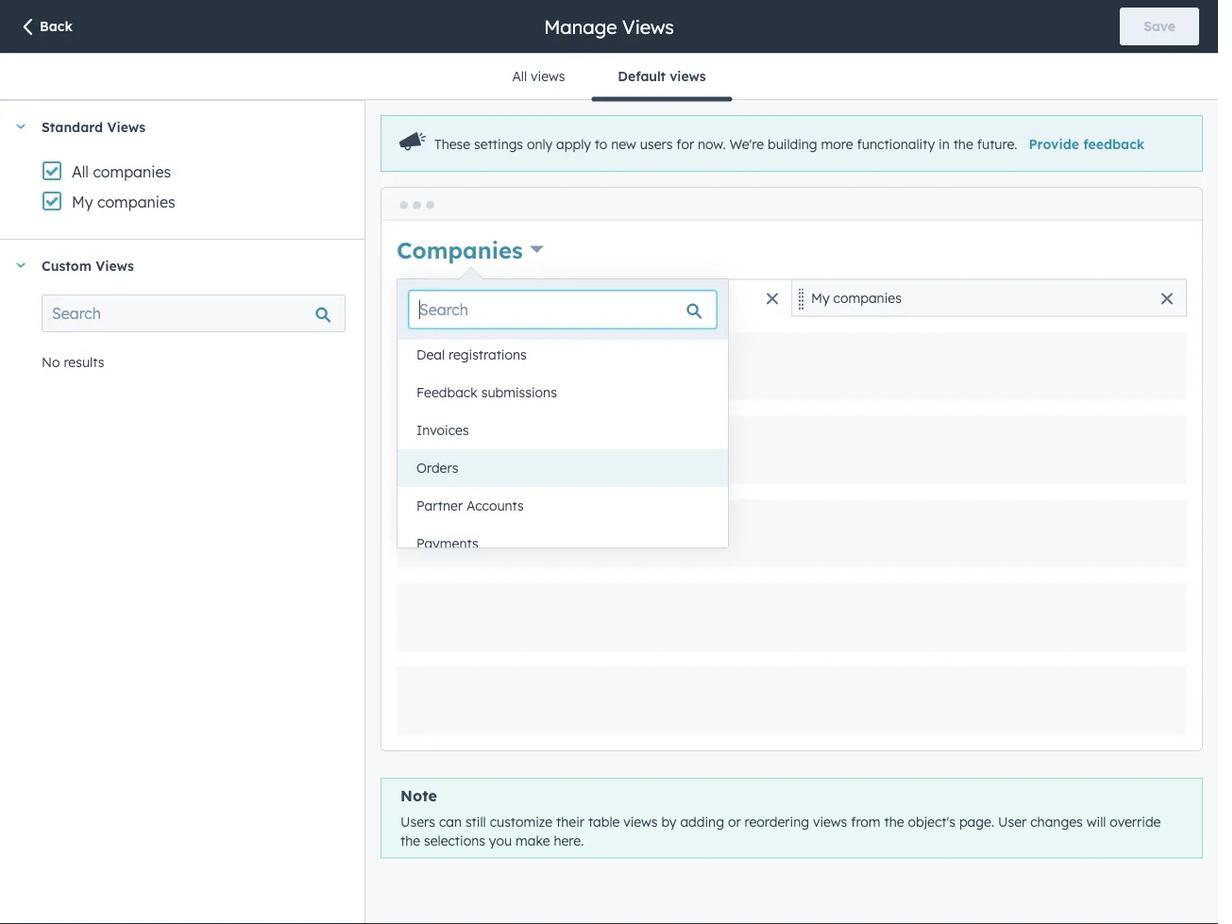 Task type: locate. For each thing, give the bounding box(es) containing it.
0 vertical spatial my
[[72, 193, 93, 212]]

the right in
[[954, 136, 974, 152]]

all up the only
[[512, 68, 527, 85]]

in
[[939, 136, 950, 152]]

views down "manage"
[[531, 68, 565, 85]]

caret image left custom
[[15, 263, 26, 268]]

changes
[[1031, 815, 1083, 831]]

1 vertical spatial all
[[72, 163, 89, 181]]

all down standard
[[72, 163, 89, 181]]

2 vertical spatial the
[[401, 833, 421, 850]]

note users can still customize their table views by adding or reordering views from the object's page. user changes will override the selections you make here.
[[401, 787, 1162, 850]]

views up the default
[[623, 15, 674, 38]]

my
[[72, 193, 93, 212], [812, 290, 830, 306]]

0 horizontal spatial my companies
[[72, 193, 175, 212]]

1 vertical spatial my
[[812, 290, 830, 306]]

views right custom
[[96, 257, 134, 274]]

views inside button
[[670, 68, 706, 85]]

all up deal
[[417, 290, 432, 306]]

2 horizontal spatial the
[[954, 136, 974, 152]]

their
[[556, 815, 585, 831]]

caret image inside standard views 'dropdown button'
[[15, 124, 26, 129]]

0 horizontal spatial all
[[72, 163, 89, 181]]

manage
[[544, 15, 617, 38]]

0 horizontal spatial my
[[72, 193, 93, 212]]

invoices button
[[398, 412, 728, 450]]

back
[[40, 18, 73, 34]]

partner accounts
[[417, 498, 524, 514]]

list box
[[398, 336, 728, 563]]

my companies
[[72, 193, 175, 212], [812, 290, 902, 306]]

back link
[[19, 17, 73, 38]]

manage views
[[544, 15, 674, 38]]

all companies
[[72, 163, 171, 181], [417, 290, 503, 306]]

0 vertical spatial views
[[623, 15, 674, 38]]

0 vertical spatial all
[[512, 68, 527, 85]]

the
[[954, 136, 974, 152], [885, 815, 905, 831], [401, 833, 421, 850]]

search search field up deal registrations button
[[409, 291, 717, 329]]

1 horizontal spatial my companies
[[812, 290, 902, 306]]

still
[[466, 815, 486, 831]]

default views button
[[592, 54, 733, 102]]

can
[[439, 815, 462, 831]]

0 horizontal spatial all companies
[[72, 163, 171, 181]]

from
[[851, 815, 881, 831]]

1 vertical spatial views
[[107, 118, 146, 135]]

no
[[42, 354, 60, 371]]

all companies inside button
[[417, 290, 503, 306]]

feedback submissions
[[417, 385, 557, 401]]

customize
[[490, 815, 553, 831]]

caret image inside custom views dropdown button
[[15, 263, 26, 268]]

1 horizontal spatial all
[[417, 290, 432, 306]]

views
[[531, 68, 565, 85], [670, 68, 706, 85], [624, 815, 658, 831], [813, 815, 848, 831]]

2 vertical spatial views
[[96, 257, 134, 274]]

views inside page section element
[[623, 15, 674, 38]]

caret image for custom
[[15, 263, 26, 268]]

1 vertical spatial the
[[885, 815, 905, 831]]

views right the default
[[670, 68, 706, 85]]

now.
[[698, 136, 726, 152]]

1 caret image from the top
[[15, 124, 26, 129]]

1 horizontal spatial my
[[812, 290, 830, 306]]

no results
[[42, 354, 104, 371]]

the for these
[[954, 136, 974, 152]]

0 horizontal spatial the
[[401, 833, 421, 850]]

or
[[728, 815, 741, 831]]

caret image left standard
[[15, 124, 26, 129]]

1 vertical spatial my companies
[[812, 290, 902, 306]]

views inside button
[[531, 68, 565, 85]]

save button
[[1121, 8, 1200, 45]]

companies
[[93, 163, 171, 181], [97, 193, 175, 212], [435, 290, 503, 306], [834, 290, 902, 306]]

custom views
[[42, 257, 134, 274]]

custom
[[42, 257, 92, 274]]

1 vertical spatial all companies
[[417, 290, 503, 306]]

search search field down custom views dropdown button
[[42, 295, 346, 333]]

standard views button
[[0, 101, 346, 152]]

feedback
[[1084, 136, 1145, 152]]

views inside 'dropdown button'
[[107, 118, 146, 135]]

views inside dropdown button
[[96, 257, 134, 274]]

1 vertical spatial caret image
[[15, 263, 26, 268]]

1 horizontal spatial search search field
[[409, 291, 717, 329]]

0 vertical spatial all companies
[[72, 163, 171, 181]]

views right standard
[[107, 118, 146, 135]]

make
[[516, 833, 550, 850]]

all companies button
[[397, 279, 792, 317]]

navigation
[[486, 54, 733, 102]]

for
[[677, 136, 695, 152]]

we're
[[730, 136, 764, 152]]

more
[[822, 136, 854, 152]]

Search search field
[[409, 291, 717, 329], [42, 295, 346, 333]]

my inside button
[[812, 290, 830, 306]]

all companies down companies
[[417, 290, 503, 306]]

note
[[401, 787, 437, 806]]

1 horizontal spatial all companies
[[417, 290, 503, 306]]

the down users
[[401, 833, 421, 850]]

2 horizontal spatial all
[[512, 68, 527, 85]]

all
[[512, 68, 527, 85], [72, 163, 89, 181], [417, 290, 432, 306]]

these
[[435, 136, 471, 152]]

save
[[1144, 18, 1176, 34]]

0 vertical spatial the
[[954, 136, 974, 152]]

selections
[[424, 833, 486, 850]]

views
[[623, 15, 674, 38], [107, 118, 146, 135], [96, 257, 134, 274]]

partner accounts button
[[398, 488, 728, 525]]

adding
[[681, 815, 725, 831]]

caret image
[[15, 124, 26, 129], [15, 263, 26, 268]]

all companies down the standard views
[[72, 163, 171, 181]]

0 vertical spatial caret image
[[15, 124, 26, 129]]

accounts
[[467, 498, 524, 514]]

payments button
[[398, 525, 728, 563]]

the right from
[[885, 815, 905, 831]]

page.
[[960, 815, 995, 831]]

2 caret image from the top
[[15, 263, 26, 268]]

2 vertical spatial all
[[417, 290, 432, 306]]

1 horizontal spatial the
[[885, 815, 905, 831]]



Task type: describe. For each thing, give the bounding box(es) containing it.
views for manage views
[[623, 15, 674, 38]]

these settings only apply to new users for now. we're building more functionality in the future.
[[435, 136, 1018, 152]]

user
[[999, 815, 1027, 831]]

list box containing deal registrations
[[398, 336, 728, 563]]

standard views
[[42, 118, 146, 135]]

my companies button
[[792, 279, 1188, 317]]

orders
[[417, 460, 459, 477]]

feedback
[[417, 385, 478, 401]]

views for standard views
[[107, 118, 146, 135]]

invoices
[[417, 422, 469, 439]]

submissions
[[482, 385, 557, 401]]

companies button
[[397, 234, 544, 266]]

will
[[1087, 815, 1107, 831]]

provide
[[1029, 136, 1080, 152]]

payments
[[417, 536, 479, 552]]

views for custom views
[[96, 257, 134, 274]]

by
[[662, 815, 677, 831]]

default
[[618, 68, 666, 85]]

caret image for standard
[[15, 124, 26, 129]]

users
[[401, 815, 436, 831]]

you
[[489, 833, 512, 850]]

provide feedback button
[[1029, 136, 1145, 152]]

to
[[595, 136, 608, 152]]

all views button
[[486, 54, 592, 99]]

all views
[[512, 68, 565, 85]]

my companies inside button
[[812, 290, 902, 306]]

default views
[[618, 68, 706, 85]]

results
[[64, 354, 104, 371]]

navigation containing all views
[[486, 54, 733, 102]]

deal registrations button
[[398, 336, 728, 374]]

deal registrations
[[417, 347, 527, 363]]

apply
[[557, 136, 591, 152]]

new
[[612, 136, 637, 152]]

only
[[527, 136, 553, 152]]

views left from
[[813, 815, 848, 831]]

provide feedback
[[1029, 136, 1145, 152]]

override
[[1110, 815, 1162, 831]]

partner
[[417, 498, 463, 514]]

functionality
[[857, 136, 935, 152]]

views left by
[[624, 815, 658, 831]]

deal
[[417, 347, 445, 363]]

0 horizontal spatial search search field
[[42, 295, 346, 333]]

companies
[[397, 236, 523, 264]]

page section element
[[0, 0, 1219, 53]]

settings
[[474, 136, 523, 152]]

all inside navigation
[[512, 68, 527, 85]]

building
[[768, 136, 818, 152]]

here.
[[554, 833, 584, 850]]

object's
[[908, 815, 956, 831]]

future.
[[978, 136, 1018, 152]]

feedback submissions button
[[398, 374, 728, 412]]

users
[[640, 136, 673, 152]]

orders button
[[398, 450, 728, 488]]

custom views button
[[0, 240, 346, 291]]

registrations
[[449, 347, 527, 363]]

standard
[[42, 118, 103, 135]]

table
[[589, 815, 620, 831]]

the for note
[[885, 815, 905, 831]]

0 vertical spatial my companies
[[72, 193, 175, 212]]

reordering
[[745, 815, 810, 831]]



Task type: vqa. For each thing, say whether or not it's contained in the screenshot.
middle All
yes



